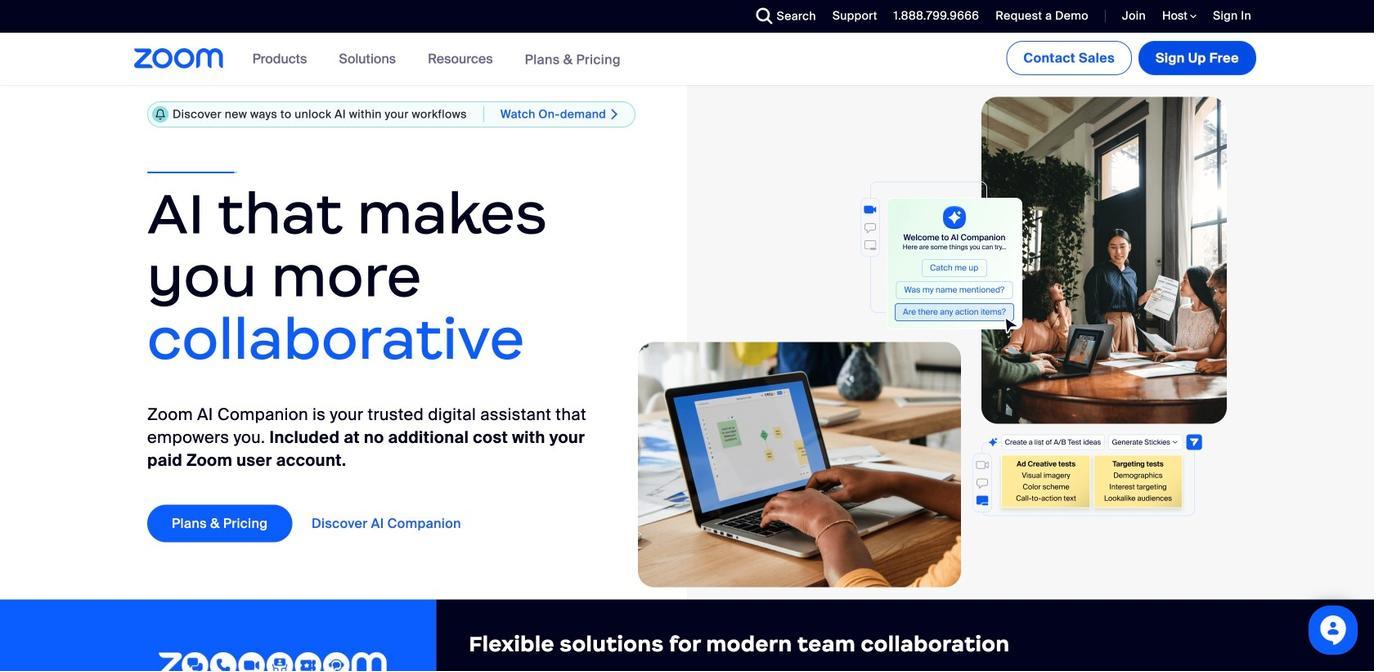Task type: describe. For each thing, give the bounding box(es) containing it.
0 vertical spatial zoom interface icon image
[[700, 182, 1023, 334]]

product information navigation
[[240, 33, 633, 86]]

zoom unified communication platform image
[[158, 653, 387, 672]]

zoom logo image
[[134, 48, 224, 69]]

right image
[[607, 108, 623, 121]]



Task type: locate. For each thing, give the bounding box(es) containing it.
meetings navigation
[[1004, 33, 1260, 79]]

banner
[[115, 33, 1260, 86]]

main content
[[0, 33, 1375, 672]]

zoom interface icon image
[[700, 182, 1023, 334], [973, 435, 1203, 517]]

1 vertical spatial zoom interface icon image
[[973, 435, 1203, 517]]



Task type: vqa. For each thing, say whether or not it's contained in the screenshot.
product information navigation at left top
yes



